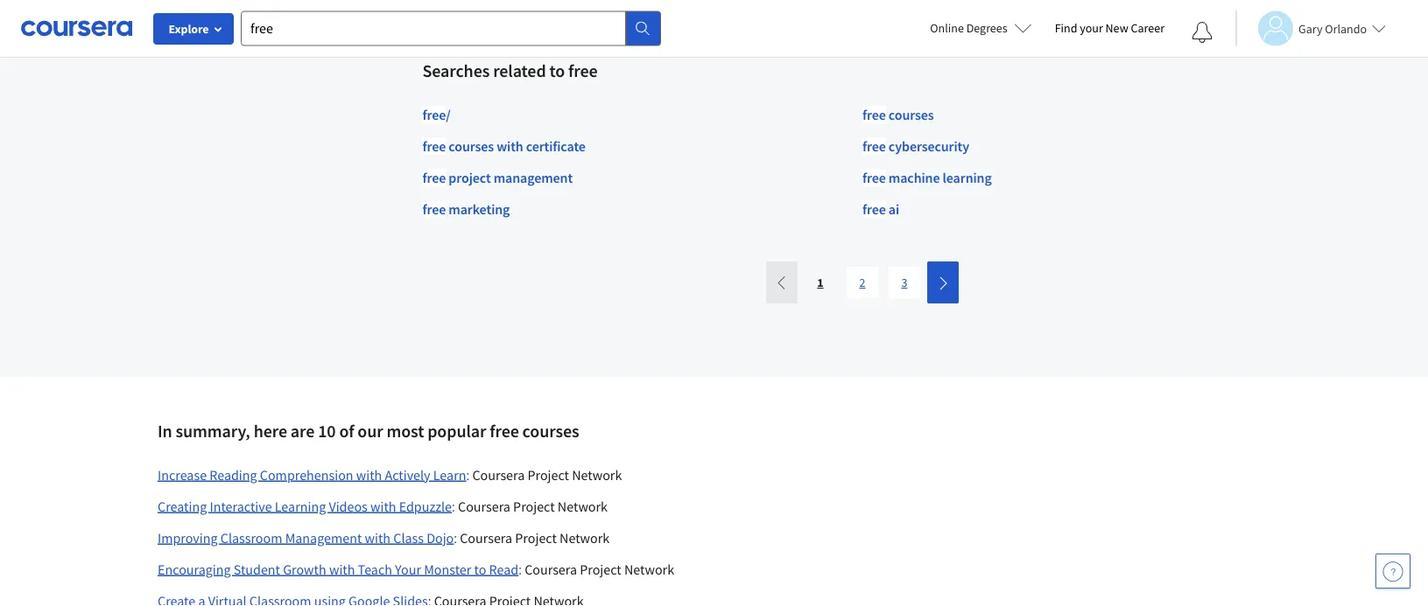 Task type: locate. For each thing, give the bounding box(es) containing it.
2 vertical spatial courses
[[522, 420, 579, 442]]

free courses
[[862, 106, 934, 123]]

free left marketing
[[422, 200, 446, 218]]

creating interactive learning videos with edpuzzle : coursera project network
[[158, 498, 608, 516]]

certificate
[[526, 137, 586, 155]]

ai
[[889, 200, 899, 218]]

improving
[[158, 530, 218, 547]]

1 horizontal spatial to
[[549, 60, 565, 82]]

0 horizontal spatial to
[[474, 561, 486, 579]]

creating interactive learning videos with edpuzzle link
[[158, 498, 452, 516]]

increase reading comprehension with actively learn link
[[158, 466, 466, 484]]

coursera up read at left
[[460, 530, 512, 547]]

courses for free courses with certificate
[[449, 137, 494, 155]]

coursera down learn
[[458, 498, 510, 516]]

: inside creating interactive learning videos with edpuzzle : coursera project network
[[452, 498, 455, 515]]

management
[[285, 530, 362, 547]]

actively
[[385, 466, 430, 484]]

with left class
[[365, 530, 391, 547]]

your
[[395, 561, 421, 579]]

free up the "free cybersecurity"
[[862, 106, 886, 123]]

to right related
[[549, 60, 565, 82]]

network
[[572, 466, 622, 484], [558, 498, 608, 516], [560, 530, 610, 547], [624, 561, 674, 579]]

increase
[[158, 466, 207, 484]]

1 vertical spatial courses
[[449, 137, 494, 155]]

to left read at left
[[474, 561, 486, 579]]

reading
[[209, 466, 257, 484]]

: inside the increase reading comprehension with actively learn : coursera project network
[[466, 467, 469, 484]]

free down free /
[[422, 137, 446, 155]]

free ai
[[862, 200, 899, 218]]

searches related to free
[[422, 60, 598, 82]]

free for free cybersecurity
[[862, 137, 886, 155]]

:
[[466, 467, 469, 484], [452, 498, 455, 515], [454, 530, 457, 547], [519, 561, 522, 578]]

free right related
[[568, 60, 598, 82]]

network for improving classroom management with class dojo
[[560, 530, 610, 547]]

find
[[1055, 20, 1077, 36]]

10
[[318, 420, 336, 442]]

with left teach
[[329, 561, 355, 579]]

to
[[549, 60, 565, 82], [474, 561, 486, 579]]

free down free courses
[[862, 137, 886, 155]]

teach
[[358, 561, 392, 579]]

with
[[497, 137, 523, 155], [356, 466, 382, 484], [370, 498, 396, 516], [365, 530, 391, 547], [329, 561, 355, 579]]

show notifications image
[[1192, 22, 1213, 43]]

with up creating interactive learning videos with edpuzzle : coursera project network
[[356, 466, 382, 484]]

: right monster
[[519, 561, 522, 578]]

: inside improving classroom management with class dojo : coursera project network
[[454, 530, 457, 547]]

monster
[[424, 561, 471, 579]]

free cybersecurity
[[862, 137, 969, 155]]

free for free machine learning
[[862, 169, 886, 186]]

What do you want to learn? text field
[[241, 11, 626, 46]]

: inside encouraging student growth with teach your monster to read : coursera project network
[[519, 561, 522, 578]]

coursera
[[472, 466, 525, 484], [458, 498, 510, 516], [460, 530, 512, 547], [525, 561, 577, 579]]

creating
[[158, 498, 207, 516]]

help center image
[[1383, 561, 1404, 582]]

explore
[[169, 21, 209, 37]]

popular
[[427, 420, 486, 442]]

free for free ai
[[862, 200, 886, 218]]

free left ai at the top right
[[862, 200, 886, 218]]

find your new career
[[1055, 20, 1165, 36]]

free up the free ai
[[862, 169, 886, 186]]

courses for free courses
[[889, 106, 934, 123]]

cybersecurity
[[889, 137, 969, 155]]

online degrees button
[[916, 9, 1046, 47]]

page navigation navigation
[[764, 262, 961, 304]]

3
[[901, 275, 908, 290]]

with up free project management
[[497, 137, 523, 155]]

courses
[[889, 106, 934, 123], [449, 137, 494, 155], [522, 420, 579, 442]]

comprehension
[[260, 466, 353, 484]]

growth
[[283, 561, 326, 579]]

gary orlando button
[[1235, 11, 1386, 46]]

increase reading comprehension with actively learn : coursera project network
[[158, 466, 622, 484]]

0 horizontal spatial courses
[[449, 137, 494, 155]]

: up monster
[[454, 530, 457, 547]]

with up improving classroom management with class dojo : coursera project network
[[370, 498, 396, 516]]

encouraging student growth with teach your monster to read : coursera project network
[[158, 561, 674, 579]]

free down searches
[[422, 106, 446, 123]]

here
[[254, 420, 287, 442]]

0 vertical spatial courses
[[889, 106, 934, 123]]

coursera right learn
[[472, 466, 525, 484]]

project
[[528, 466, 569, 484], [513, 498, 555, 516], [515, 530, 557, 547], [580, 561, 621, 579]]

1 vertical spatial to
[[474, 561, 486, 579]]

coursera for increase reading comprehension with actively learn
[[472, 466, 525, 484]]

learning
[[943, 169, 992, 186]]

: down popular
[[466, 467, 469, 484]]

project for edpuzzle
[[513, 498, 555, 516]]

: down learn
[[452, 498, 455, 515]]

gary
[[1298, 21, 1323, 36]]

1 horizontal spatial courses
[[522, 420, 579, 442]]

dojo
[[427, 530, 454, 547]]

free for free marketing
[[422, 200, 446, 218]]

free
[[568, 60, 598, 82], [422, 106, 446, 123], [862, 106, 886, 123], [422, 137, 446, 155], [862, 137, 886, 155], [422, 169, 446, 186], [862, 169, 886, 186], [422, 200, 446, 218], [862, 200, 886, 218], [490, 420, 519, 442]]

of
[[339, 420, 354, 442]]

project for dojo
[[515, 530, 557, 547]]

explore button
[[153, 13, 234, 45]]

gary orlando
[[1298, 21, 1367, 36]]

free left project
[[422, 169, 446, 186]]

class
[[393, 530, 424, 547]]

coursera image
[[21, 14, 132, 42]]

2 horizontal spatial courses
[[889, 106, 934, 123]]

None search field
[[241, 11, 661, 46]]

free for free courses
[[862, 106, 886, 123]]

classroom
[[220, 530, 282, 547]]

3 link
[[889, 267, 920, 298]]

network for increase reading comprehension with actively learn
[[572, 466, 622, 484]]

: for improving classroom management with class dojo
[[454, 530, 457, 547]]



Task type: describe. For each thing, give the bounding box(es) containing it.
free courses with certificate
[[422, 137, 586, 155]]

free /
[[422, 106, 451, 123]]

online degrees
[[930, 20, 1007, 36]]

learn
[[433, 466, 466, 484]]

orlando
[[1325, 21, 1367, 36]]

improving classroom management with class dojo link
[[158, 530, 454, 547]]

coursera for improving classroom management with class dojo
[[460, 530, 512, 547]]

find your new career link
[[1046, 18, 1173, 39]]

degrees
[[966, 20, 1007, 36]]

free machine learning
[[862, 169, 992, 186]]

interactive
[[210, 498, 272, 516]]

encouraging student growth with teach your monster to read link
[[158, 561, 519, 579]]

: for increase reading comprehension with actively learn
[[466, 467, 469, 484]]

with for your
[[329, 561, 355, 579]]

: for creating interactive learning videos with edpuzzle
[[452, 498, 455, 515]]

0 vertical spatial to
[[549, 60, 565, 82]]

improving classroom management with class dojo : coursera project network
[[158, 530, 610, 547]]

/
[[446, 106, 451, 123]]

in summary, here are 10 of our most popular free courses
[[158, 420, 579, 442]]

are
[[291, 420, 315, 442]]

searches
[[422, 60, 490, 82]]

machine
[[889, 169, 940, 186]]

edpuzzle
[[399, 498, 452, 516]]

career
[[1131, 20, 1165, 36]]

free marketing
[[422, 200, 510, 218]]

online
[[930, 20, 964, 36]]

free for free /
[[422, 106, 446, 123]]

most
[[387, 420, 424, 442]]

coursera right read at left
[[525, 561, 577, 579]]

marketing
[[449, 200, 510, 218]]

student
[[234, 561, 280, 579]]

free for free project management
[[422, 169, 446, 186]]

new
[[1105, 20, 1128, 36]]

free right popular
[[490, 420, 519, 442]]

in
[[158, 420, 172, 442]]

encouraging
[[158, 561, 231, 579]]

free for free courses with certificate
[[422, 137, 446, 155]]

coursera for creating interactive learning videos with edpuzzle
[[458, 498, 510, 516]]

our
[[358, 420, 383, 442]]

previous page image
[[775, 276, 789, 290]]

free project management
[[422, 169, 573, 186]]

related
[[493, 60, 546, 82]]

2
[[859, 275, 865, 290]]

network for creating interactive learning videos with edpuzzle
[[558, 498, 608, 516]]

read
[[489, 561, 519, 579]]

with for learn
[[356, 466, 382, 484]]

project for learn
[[528, 466, 569, 484]]

videos
[[329, 498, 368, 516]]

next page image
[[936, 276, 950, 290]]

learning
[[275, 498, 326, 516]]

management
[[494, 169, 573, 186]]

2 link
[[847, 267, 878, 298]]

project
[[449, 169, 491, 186]]

with for dojo
[[365, 530, 391, 547]]

summary,
[[176, 420, 250, 442]]

your
[[1080, 20, 1103, 36]]



Task type: vqa. For each thing, say whether or not it's contained in the screenshot.
the Science
no



